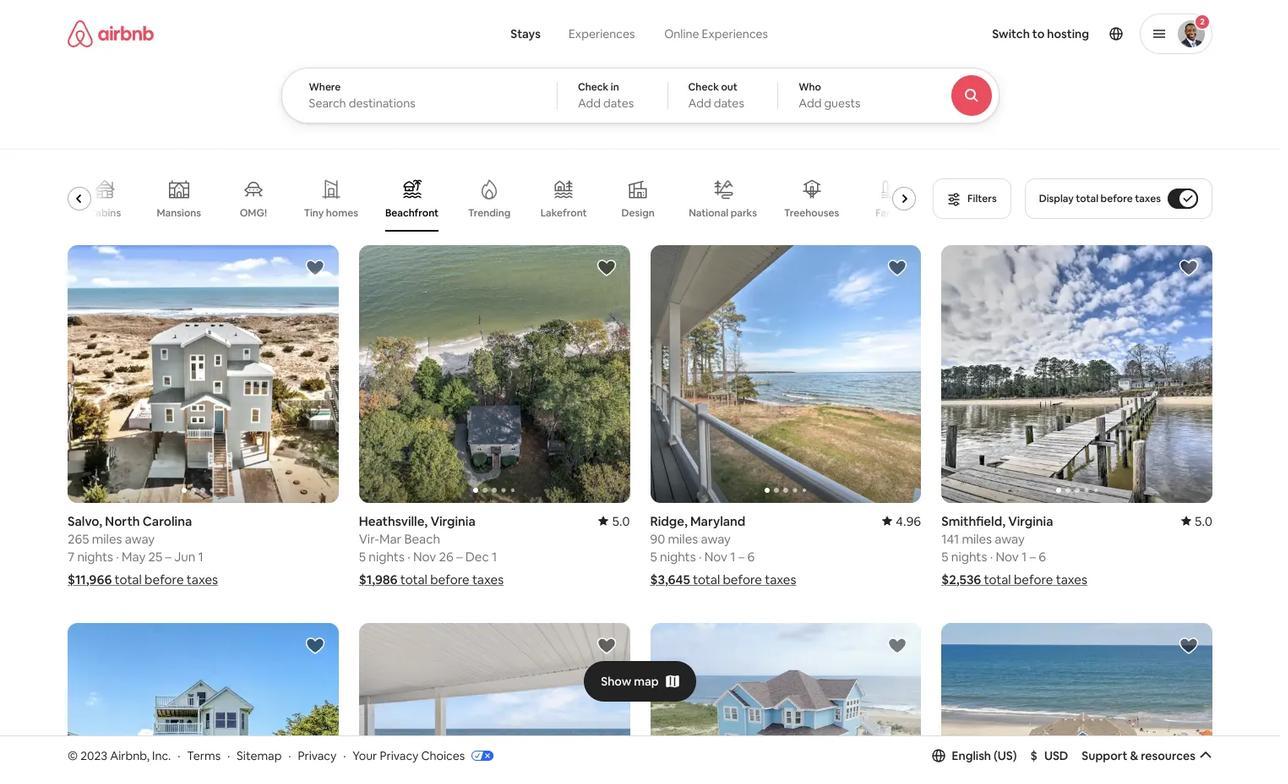 Task type: describe. For each thing, give the bounding box(es) containing it.
stays button
[[497, 17, 555, 51]]

ridge, maryland 90 miles away 5 nights · nov 1 – 6 $3,645 total before taxes
[[651, 513, 797, 587]]

nights inside salvo, north carolina 265 miles away 7 nights · may 25 – jun 1 $11,966 total before taxes
[[77, 548, 113, 565]]

national
[[689, 206, 729, 220]]

english (us) button
[[932, 748, 1018, 763]]

· inside salvo, north carolina 265 miles away 7 nights · may 25 – jun 1 $11,966 total before taxes
[[116, 548, 119, 565]]

add to wishlist: corolla, north carolina image
[[1179, 636, 1200, 656]]

where
[[309, 80, 341, 94]]

nights for 141
[[952, 548, 988, 565]]

who add guests
[[799, 80, 861, 111]]

before inside salvo, north carolina 265 miles away 7 nights · may 25 – jun 1 $11,966 total before taxes
[[145, 571, 184, 587]]

filters button
[[934, 178, 1012, 219]]

terms link
[[187, 748, 221, 763]]

6 for 90 miles away
[[748, 548, 755, 565]]

7
[[68, 548, 75, 565]]

lakefront
[[541, 206, 587, 220]]

mansions
[[157, 206, 201, 220]]

miles for 141 miles away
[[963, 531, 993, 547]]

total inside salvo, north carolina 265 miles away 7 nights · may 25 – jun 1 $11,966 total before taxes
[[115, 571, 142, 587]]

online experiences
[[665, 26, 769, 41]]

25
[[148, 548, 163, 565]]

&
[[1131, 748, 1139, 763]]

add inside who add guests
[[799, 96, 822, 111]]

heathsville, virginia vir-mar beach 5 nights · nov 26 – dec 1 $1,986 total before taxes
[[359, 513, 504, 587]]

Where field
[[309, 96, 530, 111]]

dates for check out add dates
[[714, 96, 745, 111]]

· inside smithfield, virginia 141 miles away 5 nights · nov 1 – 6 $2,536 total before taxes
[[991, 548, 994, 565]]

design
[[622, 206, 655, 220]]

before inside smithfield, virginia 141 miles away 5 nights · nov 1 – 6 $2,536 total before taxes
[[1015, 571, 1054, 587]]

check for check in add dates
[[578, 80, 609, 94]]

5 for 141 miles away
[[942, 548, 949, 565]]

jun
[[174, 548, 196, 565]]

$
[[1031, 748, 1038, 763]]

terms
[[187, 748, 221, 763]]

carolina
[[143, 513, 192, 529]]

heathsville,
[[359, 513, 428, 529]]

treehouses
[[785, 206, 840, 220]]

taxes inside salvo, north carolina 265 miles away 7 nights · may 25 – jun 1 $11,966 total before taxes
[[187, 571, 218, 587]]

in
[[611, 80, 620, 94]]

add to wishlist: virginia beach, virginia image
[[597, 636, 617, 656]]

265
[[68, 531, 89, 547]]

hosting
[[1048, 26, 1090, 41]]

beachfront
[[386, 206, 439, 220]]

check for check out add dates
[[689, 80, 719, 94]]

airbnb,
[[110, 748, 150, 763]]

privacy link
[[298, 748, 337, 763]]

· inside heathsville, virginia vir-mar beach 5 nights · nov 26 – dec 1 $1,986 total before taxes
[[408, 548, 411, 565]]

check in add dates
[[578, 80, 634, 111]]

taxes inside ridge, maryland 90 miles away 5 nights · nov 1 – 6 $3,645 total before taxes
[[765, 571, 797, 587]]

sitemap link
[[237, 748, 282, 763]]

none search field containing stays
[[281, 0, 1046, 123]]

away inside salvo, north carolina 265 miles away 7 nights · may 25 – jun 1 $11,966 total before taxes
[[125, 531, 155, 547]]

$11,966
[[68, 571, 112, 587]]

– inside salvo, north carolina 265 miles away 7 nights · may 25 – jun 1 $11,966 total before taxes
[[165, 548, 172, 565]]

5.0 out of 5 average rating image for smithfield, virginia 141 miles away 5 nights · nov 1 – 6 $2,536 total before taxes
[[1182, 513, 1213, 529]]

virginia for vir-mar beach
[[431, 513, 476, 529]]

parks
[[731, 206, 758, 220]]

© 2023 airbnb, inc. ·
[[68, 748, 180, 763]]

1 inside heathsville, virginia vir-mar beach 5 nights · nov 26 – dec 1 $1,986 total before taxes
[[492, 548, 497, 565]]

beach
[[405, 531, 440, 547]]

mar
[[380, 531, 402, 547]]

may
[[122, 548, 146, 565]]

support
[[1083, 748, 1128, 763]]

– for vir-
[[457, 548, 463, 565]]

north
[[105, 513, 140, 529]]

nights for 90
[[660, 548, 696, 565]]

english
[[952, 748, 992, 763]]

inc.
[[152, 748, 171, 763]]

show
[[601, 674, 632, 689]]

– for 90
[[739, 548, 745, 565]]

1 inside salvo, north carolina 265 miles away 7 nights · may 25 – jun 1 $11,966 total before taxes
[[198, 548, 204, 565]]

to
[[1033, 26, 1045, 41]]

nov for vir-mar beach
[[413, 548, 436, 565]]

map
[[634, 674, 659, 689]]

filters
[[968, 192, 997, 205]]

tiny
[[304, 206, 324, 220]]

· right inc.
[[178, 748, 180, 763]]

$1,986
[[359, 571, 398, 587]]

virginia for 141 miles away
[[1009, 513, 1054, 529]]

your privacy choices link
[[353, 748, 494, 764]]

2 privacy from the left
[[380, 748, 419, 763]]

4.96
[[896, 513, 922, 529]]

display total before taxes button
[[1025, 178, 1213, 219]]

141
[[942, 531, 960, 547]]

before inside heathsville, virginia vir-mar beach 5 nights · nov 26 – dec 1 $1,986 total before taxes
[[430, 571, 470, 587]]

cabins
[[88, 206, 121, 220]]

vir-
[[359, 531, 380, 547]]

2 button
[[1141, 14, 1213, 54]]

check out add dates
[[689, 80, 745, 111]]

choices
[[421, 748, 465, 763]]

experiences inside online experiences link
[[702, 26, 769, 41]]

display
[[1040, 192, 1074, 205]]

guests
[[825, 96, 861, 111]]

$2,536
[[942, 571, 982, 587]]

add to wishlist: ridge, maryland image
[[888, 258, 908, 278]]

nov for 90 miles away
[[705, 548, 728, 565]]

5.0 out of 5 average rating image for heathsville, virginia vir-mar beach 5 nights · nov 26 – dec 1 $1,986 total before taxes
[[599, 513, 630, 529]]

switch to hosting link
[[983, 16, 1100, 52]]

display total before taxes
[[1040, 192, 1162, 205]]

experiences button
[[555, 17, 650, 51]]



Task type: locate. For each thing, give the bounding box(es) containing it.
2 experiences from the left
[[702, 26, 769, 41]]

None search field
[[281, 0, 1046, 123]]

privacy left your
[[298, 748, 337, 763]]

1 inside ridge, maryland 90 miles away 5 nights · nov 1 – 6 $3,645 total before taxes
[[731, 548, 736, 565]]

4.96 out of 5 average rating image
[[883, 513, 922, 529]]

smithfield, virginia 141 miles away 5 nights · nov 1 – 6 $2,536 total before taxes
[[942, 513, 1088, 587]]

away inside smithfield, virginia 141 miles away 5 nights · nov 1 – 6 $2,536 total before taxes
[[995, 531, 1025, 547]]

nov inside heathsville, virginia vir-mar beach 5 nights · nov 26 – dec 1 $1,986 total before taxes
[[413, 548, 436, 565]]

show map button
[[584, 661, 696, 701]]

nov inside smithfield, virginia 141 miles away 5 nights · nov 1 – 6 $2,536 total before taxes
[[996, 548, 1019, 565]]

check left in
[[578, 80, 609, 94]]

· left privacy link
[[289, 748, 291, 763]]

dates
[[604, 96, 634, 111], [714, 96, 745, 111]]

before inside button
[[1101, 192, 1134, 205]]

1 horizontal spatial virginia
[[1009, 513, 1054, 529]]

1 horizontal spatial away
[[701, 531, 731, 547]]

5 for vir-mar beach
[[359, 548, 366, 565]]

nights up $2,536
[[952, 548, 988, 565]]

add to wishlist: salvo, north carolina image
[[305, 258, 325, 278]]

1 horizontal spatial 5
[[651, 548, 658, 565]]

away
[[125, 531, 155, 547], [701, 531, 731, 547], [995, 531, 1025, 547]]

tiny homes
[[304, 206, 358, 220]]

stays tab panel
[[281, 68, 1046, 123]]

2 virginia from the left
[[1009, 513, 1054, 529]]

1 inside smithfield, virginia 141 miles away 5 nights · nov 1 – 6 $2,536 total before taxes
[[1022, 548, 1027, 565]]

away down the 'maryland'
[[701, 531, 731, 547]]

0 horizontal spatial miles
[[92, 531, 122, 547]]

add
[[578, 96, 601, 111], [689, 96, 712, 111], [799, 96, 822, 111]]

5.0 out of 5 average rating image
[[599, 513, 630, 529], [1182, 513, 1213, 529]]

taxes inside button
[[1136, 192, 1162, 205]]

what can we help you find? tab list
[[497, 17, 650, 51]]

total down may
[[115, 571, 142, 587]]

nights down mar at the left bottom of the page
[[369, 548, 405, 565]]

privacy
[[298, 748, 337, 763], [380, 748, 419, 763]]

miles down smithfield,
[[963, 531, 993, 547]]

virginia up the beach
[[431, 513, 476, 529]]

away down smithfield,
[[995, 531, 1025, 547]]

2 horizontal spatial 5
[[942, 548, 949, 565]]

nights inside heathsville, virginia vir-mar beach 5 nights · nov 26 – dec 1 $1,986 total before taxes
[[369, 548, 405, 565]]

1 privacy from the left
[[298, 748, 337, 763]]

0 horizontal spatial check
[[578, 80, 609, 94]]

usd
[[1045, 748, 1069, 763]]

0 horizontal spatial 5
[[359, 548, 366, 565]]

1
[[198, 548, 204, 565], [492, 548, 497, 565], [731, 548, 736, 565], [1022, 548, 1027, 565]]

support & resources
[[1083, 748, 1196, 763]]

before inside ridge, maryland 90 miles away 5 nights · nov 1 – 6 $3,645 total before taxes
[[723, 571, 763, 587]]

miles down ridge,
[[668, 531, 699, 547]]

1 nights from the left
[[77, 548, 113, 565]]

3 miles from the left
[[963, 531, 993, 547]]

1 experiences from the left
[[569, 26, 635, 41]]

nights
[[77, 548, 113, 565], [369, 548, 405, 565], [660, 548, 696, 565], [952, 548, 988, 565]]

1 horizontal spatial privacy
[[380, 748, 419, 763]]

nov for 141 miles away
[[996, 548, 1019, 565]]

2 5 from the left
[[651, 548, 658, 565]]

dates down the out
[[714, 96, 745, 111]]

out
[[722, 80, 738, 94]]

taxes
[[1136, 192, 1162, 205], [187, 571, 218, 587], [473, 571, 504, 587], [765, 571, 797, 587], [1057, 571, 1088, 587]]

away up may
[[125, 531, 155, 547]]

· inside ridge, maryland 90 miles away 5 nights · nov 1 – 6 $3,645 total before taxes
[[699, 548, 702, 565]]

1 away from the left
[[125, 531, 155, 547]]

virginia right smithfield,
[[1009, 513, 1054, 529]]

3 away from the left
[[995, 531, 1025, 547]]

0 horizontal spatial dates
[[604, 96, 634, 111]]

experiences up in
[[569, 26, 635, 41]]

1 horizontal spatial nov
[[705, 548, 728, 565]]

away for 90 miles away
[[701, 531, 731, 547]]

total inside button
[[1077, 192, 1099, 205]]

1 5.0 out of 5 average rating image from the left
[[599, 513, 630, 529]]

online experiences link
[[650, 17, 784, 51]]

2 6 from the left
[[1039, 548, 1047, 565]]

5 down 90
[[651, 548, 658, 565]]

total inside smithfield, virginia 141 miles away 5 nights · nov 1 – 6 $2,536 total before taxes
[[985, 571, 1012, 587]]

1 5 from the left
[[359, 548, 366, 565]]

4 nights from the left
[[952, 548, 988, 565]]

5.0 for heathsville, virginia vir-mar beach 5 nights · nov 26 – dec 1 $1,986 total before taxes
[[612, 513, 630, 529]]

group
[[68, 166, 923, 232], [68, 245, 339, 503], [359, 245, 630, 503], [651, 245, 922, 503], [942, 245, 1281, 503], [68, 623, 339, 776], [359, 623, 630, 776], [651, 623, 922, 776], [942, 623, 1213, 776]]

2 check from the left
[[689, 80, 719, 94]]

6 inside ridge, maryland 90 miles away 5 nights · nov 1 – 6 $3,645 total before taxes
[[748, 548, 755, 565]]

3 1 from the left
[[731, 548, 736, 565]]

1 horizontal spatial experiences
[[702, 26, 769, 41]]

smithfield,
[[942, 513, 1006, 529]]

dates for check in add dates
[[604, 96, 634, 111]]

virginia inside heathsville, virginia vir-mar beach 5 nights · nov 26 – dec 1 $1,986 total before taxes
[[431, 513, 476, 529]]

add to wishlist: smithfield, virginia image
[[1179, 258, 1200, 278]]

2 horizontal spatial nov
[[996, 548, 1019, 565]]

2023
[[80, 748, 108, 763]]

nights for vir-
[[369, 548, 405, 565]]

nov inside ridge, maryland 90 miles away 5 nights · nov 1 – 6 $3,645 total before taxes
[[705, 548, 728, 565]]

nights inside ridge, maryland 90 miles away 5 nights · nov 1 – 6 $3,645 total before taxes
[[660, 548, 696, 565]]

1 virginia from the left
[[431, 513, 476, 529]]

0 horizontal spatial away
[[125, 531, 155, 547]]

privacy right your
[[380, 748, 419, 763]]

· left your
[[343, 748, 346, 763]]

– inside heathsville, virginia vir-mar beach 5 nights · nov 26 – dec 1 $1,986 total before taxes
[[457, 548, 463, 565]]

1 miles from the left
[[92, 531, 122, 547]]

· right terms
[[227, 748, 230, 763]]

taxes inside heathsville, virginia vir-mar beach 5 nights · nov 26 – dec 1 $1,986 total before taxes
[[473, 571, 504, 587]]

0 horizontal spatial privacy
[[298, 748, 337, 763]]

$ usd
[[1031, 748, 1069, 763]]

2 horizontal spatial miles
[[963, 531, 993, 547]]

add for check in add dates
[[578, 96, 601, 111]]

farms
[[876, 206, 905, 220]]

3 nov from the left
[[996, 548, 1019, 565]]

0 horizontal spatial experiences
[[569, 26, 635, 41]]

add to wishlist: heathsville, virginia image
[[597, 258, 617, 278]]

away for 141 miles away
[[995, 531, 1025, 547]]

– inside smithfield, virginia 141 miles away 5 nights · nov 1 – 6 $2,536 total before taxes
[[1030, 548, 1037, 565]]

(us)
[[994, 748, 1018, 763]]

1 horizontal spatial 5.0
[[1195, 513, 1213, 529]]

before down 26
[[430, 571, 470, 587]]

·
[[116, 548, 119, 565], [408, 548, 411, 565], [699, 548, 702, 565], [991, 548, 994, 565], [178, 748, 180, 763], [227, 748, 230, 763], [289, 748, 291, 763], [343, 748, 346, 763]]

your
[[353, 748, 377, 763]]

homes
[[326, 206, 358, 220]]

who
[[799, 80, 822, 94]]

2 5.0 out of 5 average rating image from the left
[[1182, 513, 1213, 529]]

0 horizontal spatial 5.0 out of 5 average rating image
[[599, 513, 630, 529]]

total right $3,645
[[693, 571, 721, 587]]

before down 25
[[145, 571, 184, 587]]

switch to hosting
[[993, 26, 1090, 41]]

add down the who
[[799, 96, 822, 111]]

5 for 90 miles away
[[651, 548, 658, 565]]

check inside check in add dates
[[578, 80, 609, 94]]

· left may
[[116, 548, 119, 565]]

taxes inside smithfield, virginia 141 miles away 5 nights · nov 1 – 6 $2,536 total before taxes
[[1057, 571, 1088, 587]]

check inside check out add dates
[[689, 80, 719, 94]]

– for 141
[[1030, 548, 1037, 565]]

miles inside smithfield, virginia 141 miles away 5 nights · nov 1 – 6 $2,536 total before taxes
[[963, 531, 993, 547]]

1 horizontal spatial 5.0 out of 5 average rating image
[[1182, 513, 1213, 529]]

national parks
[[689, 206, 758, 220]]

5.0 for smithfield, virginia 141 miles away 5 nights · nov 1 – 6 $2,536 total before taxes
[[1195, 513, 1213, 529]]

0 horizontal spatial 6
[[748, 548, 755, 565]]

6
[[748, 548, 755, 565], [1039, 548, 1047, 565]]

before down the 'maryland'
[[723, 571, 763, 587]]

terms · sitemap · privacy
[[187, 748, 337, 763]]

nights inside smithfield, virginia 141 miles away 5 nights · nov 1 – 6 $2,536 total before taxes
[[952, 548, 988, 565]]

2 nights from the left
[[369, 548, 405, 565]]

2 away from the left
[[701, 531, 731, 547]]

nov
[[413, 548, 436, 565], [705, 548, 728, 565], [996, 548, 1019, 565]]

2 – from the left
[[457, 548, 463, 565]]

ridge,
[[651, 513, 688, 529]]

· down the beach
[[408, 548, 411, 565]]

nov down the 'maryland'
[[705, 548, 728, 565]]

1 1 from the left
[[198, 548, 204, 565]]

2 nov from the left
[[705, 548, 728, 565]]

dates inside check in add dates
[[604, 96, 634, 111]]

©
[[68, 748, 78, 763]]

1 6 from the left
[[748, 548, 755, 565]]

experiences right online
[[702, 26, 769, 41]]

show map
[[601, 674, 659, 689]]

miles inside ridge, maryland 90 miles away 5 nights · nov 1 – 6 $3,645 total before taxes
[[668, 531, 699, 547]]

26
[[439, 548, 454, 565]]

miles for 90 miles away
[[668, 531, 699, 547]]

stays
[[511, 26, 541, 41]]

dates inside check out add dates
[[714, 96, 745, 111]]

check
[[578, 80, 609, 94], [689, 80, 719, 94]]

away inside ridge, maryland 90 miles away 5 nights · nov 1 – 6 $3,645 total before taxes
[[701, 531, 731, 547]]

add for check out add dates
[[689, 96, 712, 111]]

nights up $3,645
[[660, 548, 696, 565]]

nov down the beach
[[413, 548, 436, 565]]

nov down smithfield,
[[996, 548, 1019, 565]]

trending
[[468, 206, 511, 220]]

virginia
[[431, 513, 476, 529], [1009, 513, 1054, 529]]

add to wishlist: rodanthe, north carolina image
[[888, 636, 908, 656]]

sitemap
[[237, 748, 282, 763]]

before
[[1101, 192, 1134, 205], [145, 571, 184, 587], [430, 571, 470, 587], [723, 571, 763, 587], [1015, 571, 1054, 587]]

3 nights from the left
[[660, 548, 696, 565]]

1 horizontal spatial miles
[[668, 531, 699, 547]]

salvo,
[[68, 513, 102, 529]]

2 1 from the left
[[492, 548, 497, 565]]

0 horizontal spatial add
[[578, 96, 601, 111]]

0 horizontal spatial nov
[[413, 548, 436, 565]]

3 5 from the left
[[942, 548, 949, 565]]

dates down in
[[604, 96, 634, 111]]

4 1 from the left
[[1022, 548, 1027, 565]]

1 horizontal spatial dates
[[714, 96, 745, 111]]

$3,645
[[651, 571, 691, 587]]

3 – from the left
[[739, 548, 745, 565]]

· down the 'maryland'
[[699, 548, 702, 565]]

english (us)
[[952, 748, 1018, 763]]

1 5.0 from the left
[[612, 513, 630, 529]]

90
[[651, 531, 666, 547]]

group containing national parks
[[68, 166, 923, 232]]

support & resources button
[[1083, 748, 1213, 763]]

check left the out
[[689, 80, 719, 94]]

1 dates from the left
[[604, 96, 634, 111]]

2
[[1201, 16, 1206, 27]]

5.0
[[612, 513, 630, 529], [1195, 513, 1213, 529]]

switch
[[993, 26, 1031, 41]]

add inside check in add dates
[[578, 96, 601, 111]]

miles down 'north'
[[92, 531, 122, 547]]

0 horizontal spatial 5.0
[[612, 513, 630, 529]]

online
[[665, 26, 700, 41]]

total inside heathsville, virginia vir-mar beach 5 nights · nov 26 – dec 1 $1,986 total before taxes
[[401, 571, 428, 587]]

miles
[[92, 531, 122, 547], [668, 531, 699, 547], [963, 531, 993, 547]]

2 miles from the left
[[668, 531, 699, 547]]

–
[[165, 548, 172, 565], [457, 548, 463, 565], [739, 548, 745, 565], [1030, 548, 1037, 565]]

add to wishlist: greenbackville, virginia image
[[305, 636, 325, 656]]

5 inside ridge, maryland 90 miles away 5 nights · nov 1 – 6 $3,645 total before taxes
[[651, 548, 658, 565]]

resources
[[1142, 748, 1196, 763]]

1 nov from the left
[[413, 548, 436, 565]]

profile element
[[810, 0, 1213, 68]]

1 – from the left
[[165, 548, 172, 565]]

add down online experiences
[[689, 96, 712, 111]]

experiences inside experiences button
[[569, 26, 635, 41]]

total right $1,986
[[401, 571, 428, 587]]

1 horizontal spatial add
[[689, 96, 712, 111]]

total inside ridge, maryland 90 miles away 5 nights · nov 1 – 6 $3,645 total before taxes
[[693, 571, 721, 587]]

2 horizontal spatial add
[[799, 96, 822, 111]]

dec
[[466, 548, 489, 565]]

6 for 141 miles away
[[1039, 548, 1047, 565]]

6 inside smithfield, virginia 141 miles away 5 nights · nov 1 – 6 $2,536 total before taxes
[[1039, 548, 1047, 565]]

2 add from the left
[[689, 96, 712, 111]]

– inside ridge, maryland 90 miles away 5 nights · nov 1 – 6 $3,645 total before taxes
[[739, 548, 745, 565]]

salvo, north carolina 265 miles away 7 nights · may 25 – jun 1 $11,966 total before taxes
[[68, 513, 218, 587]]

omg!
[[240, 206, 267, 220]]

total
[[1077, 192, 1099, 205], [115, 571, 142, 587], [401, 571, 428, 587], [693, 571, 721, 587], [985, 571, 1012, 587]]

1 horizontal spatial check
[[689, 80, 719, 94]]

· down smithfield,
[[991, 548, 994, 565]]

1 check from the left
[[578, 80, 609, 94]]

5 inside heathsville, virginia vir-mar beach 5 nights · nov 26 – dec 1 $1,986 total before taxes
[[359, 548, 366, 565]]

before right $2,536
[[1015, 571, 1054, 587]]

4 – from the left
[[1030, 548, 1037, 565]]

your privacy choices
[[353, 748, 465, 763]]

2 dates from the left
[[714, 96, 745, 111]]

5 down 141 on the right bottom
[[942, 548, 949, 565]]

0 horizontal spatial virginia
[[431, 513, 476, 529]]

add inside check out add dates
[[689, 96, 712, 111]]

nights up $11,966
[[77, 548, 113, 565]]

virginia inside smithfield, virginia 141 miles away 5 nights · nov 1 – 6 $2,536 total before taxes
[[1009, 513, 1054, 529]]

total right $2,536
[[985, 571, 1012, 587]]

before right display
[[1101, 192, 1134, 205]]

add down experiences button
[[578, 96, 601, 111]]

experiences
[[569, 26, 635, 41], [702, 26, 769, 41]]

1 add from the left
[[578, 96, 601, 111]]

3 add from the left
[[799, 96, 822, 111]]

1 horizontal spatial 6
[[1039, 548, 1047, 565]]

5 down vir-
[[359, 548, 366, 565]]

2 horizontal spatial away
[[995, 531, 1025, 547]]

maryland
[[691, 513, 746, 529]]

2 5.0 from the left
[[1195, 513, 1213, 529]]

total right display
[[1077, 192, 1099, 205]]

miles inside salvo, north carolina 265 miles away 7 nights · may 25 – jun 1 $11,966 total before taxes
[[92, 531, 122, 547]]

5 inside smithfield, virginia 141 miles away 5 nights · nov 1 – 6 $2,536 total before taxes
[[942, 548, 949, 565]]



Task type: vqa. For each thing, say whether or not it's contained in the screenshot.
1st 4.97 out of 5 average rating icon from right
no



